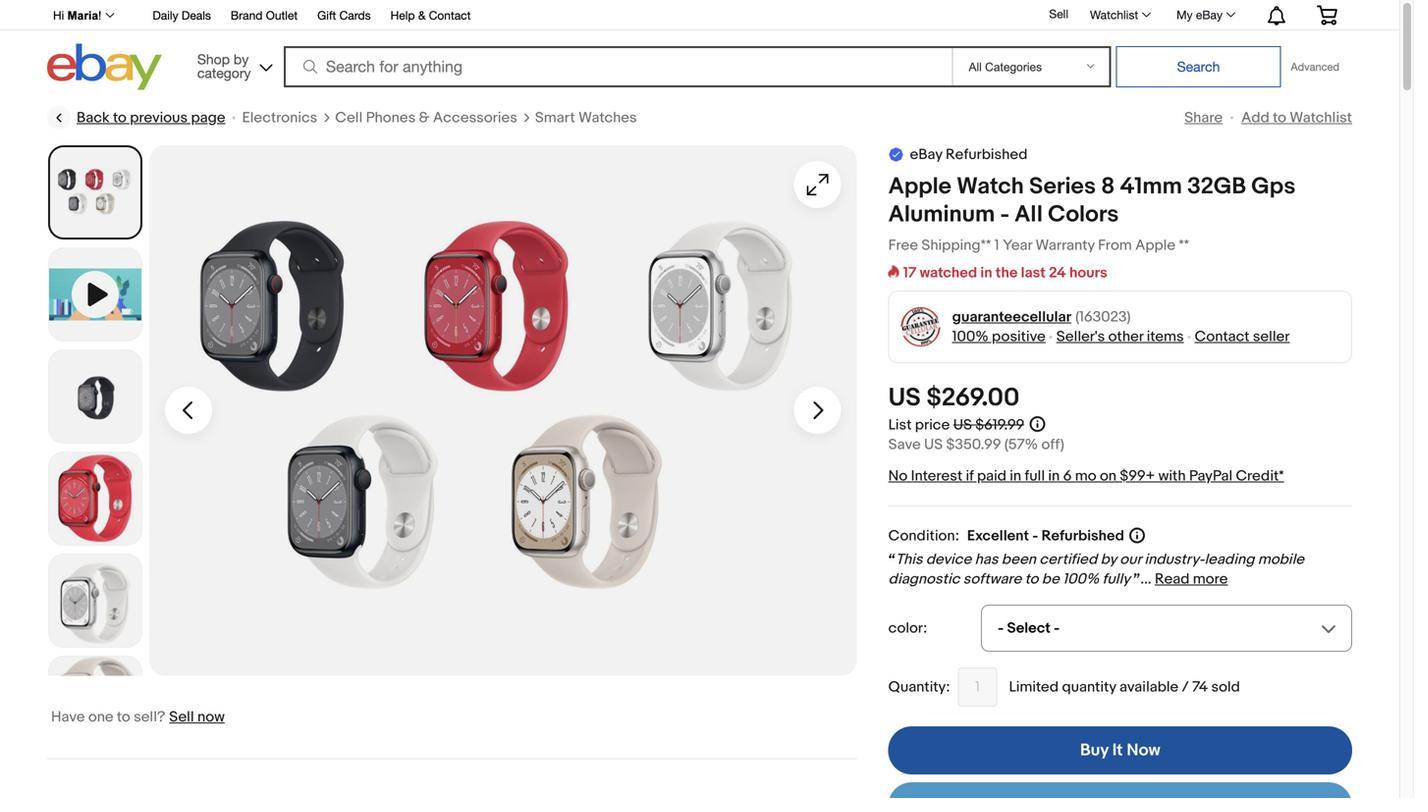 Task type: locate. For each thing, give the bounding box(es) containing it.
1 vertical spatial 100%
[[1063, 571, 1100, 589]]

by right shop
[[234, 51, 249, 67]]

shop by category button
[[188, 44, 277, 86]]

to
[[113, 109, 127, 127], [1274, 109, 1287, 127], [1025, 571, 1039, 589], [117, 709, 130, 727]]

to right add
[[1274, 109, 1287, 127]]

electronics
[[242, 109, 318, 127]]

ebay
[[1197, 8, 1223, 22], [910, 146, 943, 164]]

1 horizontal spatial contact
[[1195, 328, 1250, 346]]

buy
[[1081, 741, 1109, 762]]

1 horizontal spatial us
[[925, 436, 943, 454]]

(57%
[[1005, 436, 1039, 454]]

1 horizontal spatial ebay
[[1197, 8, 1223, 22]]

diagnostic
[[889, 571, 960, 589]]

refurbished
[[946, 146, 1028, 164], [1042, 528, 1125, 545]]

brand outlet link
[[231, 5, 298, 27]]

" ... read more
[[1134, 571, 1229, 589]]

hi
[[53, 9, 64, 22]]

0 horizontal spatial us
[[889, 383, 921, 414]]

software
[[964, 571, 1022, 589]]

excellent - refurbished
[[968, 528, 1125, 545]]

apple watch series 8 41mm 32gb  gps aluminum - all colors free shipping** 1 year warranty from apple **
[[889, 173, 1296, 254]]

41mm
[[1121, 173, 1183, 201]]

outlet
[[266, 8, 298, 22]]

100% positive link
[[953, 328, 1046, 346]]

1 horizontal spatial sell
[[1050, 7, 1069, 21]]

6
[[1064, 468, 1072, 485]]

gift
[[318, 8, 336, 22]]

watched
[[920, 264, 978, 282]]

read more link
[[1155, 571, 1229, 589]]

contact
[[429, 8, 471, 22], [1195, 328, 1250, 346]]

32gb
[[1188, 173, 1247, 201]]

0 vertical spatial -
[[1001, 201, 1010, 229]]

None submit
[[1117, 46, 1282, 87]]

smart watches
[[535, 109, 637, 127]]

0 horizontal spatial apple
[[889, 173, 952, 201]]

contact seller link
[[1195, 328, 1291, 346]]

save
[[889, 436, 921, 454]]

2 horizontal spatial in
[[1049, 468, 1060, 485]]

industry-
[[1145, 551, 1205, 569]]

0 horizontal spatial -
[[1001, 201, 1010, 229]]

smart watches link
[[535, 108, 637, 128]]

sell left the watchlist link
[[1050, 7, 1069, 21]]

$350.99
[[947, 436, 1002, 454]]

guaranteecellular (163023)
[[953, 309, 1131, 326]]

maria
[[67, 9, 98, 22]]

credit*
[[1236, 468, 1285, 485]]

in left full on the right of page
[[1010, 468, 1022, 485]]

to inside " this device has been certified by our industry-leading mobile diagnostic software to be 100% fully
[[1025, 571, 1039, 589]]

share button
[[1185, 109, 1223, 127]]

in left the
[[981, 264, 993, 282]]

in
[[981, 264, 993, 282], [1010, 468, 1022, 485], [1049, 468, 1060, 485]]

sell
[[1050, 7, 1069, 21], [169, 709, 194, 727]]

0 vertical spatial watchlist
[[1091, 8, 1139, 22]]

ebay right my
[[1197, 8, 1223, 22]]

" this device has been certified by our industry-leading mobile diagnostic software to be 100% fully
[[889, 551, 1305, 589]]

gift cards
[[318, 8, 371, 22]]

us up $350.99 on the bottom right of the page
[[954, 417, 973, 434]]

1 horizontal spatial 100%
[[1063, 571, 1100, 589]]

& right help
[[418, 8, 426, 22]]

my
[[1177, 8, 1193, 22]]

1 vertical spatial watchlist
[[1290, 109, 1353, 127]]

0 horizontal spatial ebay
[[910, 146, 943, 164]]

0 horizontal spatial contact
[[429, 8, 471, 22]]

account navigation
[[42, 0, 1353, 30]]

to right one
[[117, 709, 130, 727]]

back to previous page link
[[47, 106, 225, 130]]

picture 1 of 5 image
[[50, 147, 141, 238]]

limited quantity available / 74 sold
[[1010, 679, 1241, 697]]

refurbished up certified
[[1042, 528, 1125, 545]]

positive
[[992, 328, 1046, 346]]

0 vertical spatial ebay
[[1197, 8, 1223, 22]]

1 vertical spatial refurbished
[[1042, 528, 1125, 545]]

- up the been
[[1033, 528, 1039, 545]]

0 vertical spatial 100%
[[953, 328, 989, 346]]

0 vertical spatial apple
[[889, 173, 952, 201]]

0 vertical spatial sell
[[1050, 7, 1069, 21]]

mo
[[1076, 468, 1097, 485]]

watchlist down advanced link on the right of the page
[[1290, 109, 1353, 127]]

1 vertical spatial apple
[[1136, 237, 1176, 254]]

cell
[[335, 109, 363, 127]]

shop by category banner
[[42, 0, 1353, 95]]

refurbished up the watch
[[946, 146, 1028, 164]]

if
[[966, 468, 974, 485]]

series
[[1030, 173, 1097, 201]]

to left be
[[1025, 571, 1039, 589]]

available
[[1120, 679, 1179, 697]]

watchlist
[[1091, 8, 1139, 22], [1290, 109, 1353, 127]]

0 horizontal spatial by
[[234, 51, 249, 67]]

have
[[51, 709, 85, 727]]

apple watch series 8 41mm 32gb  gps aluminum - all colors - picture 1 of 5 image
[[149, 145, 857, 676]]

gps
[[1252, 173, 1296, 201]]

apple left **
[[1136, 237, 1176, 254]]

Search for anything text field
[[287, 48, 949, 85]]

advanced
[[1292, 60, 1340, 73]]

phones
[[366, 109, 416, 127]]

0 vertical spatial by
[[234, 51, 249, 67]]

&
[[418, 8, 426, 22], [419, 109, 430, 127]]

cell phones & accessories link
[[335, 108, 518, 128]]

sell left now
[[169, 709, 194, 727]]

& right phones
[[419, 109, 430, 127]]

100% down guaranteecellular link at the right of page
[[953, 328, 989, 346]]

1 horizontal spatial in
[[1010, 468, 1022, 485]]

1 horizontal spatial by
[[1101, 551, 1117, 569]]

more information - about this item condition image
[[1130, 528, 1146, 544]]

0 vertical spatial us
[[889, 383, 921, 414]]

100% down certified
[[1063, 571, 1100, 589]]

help & contact
[[391, 8, 471, 22]]

0 horizontal spatial refurbished
[[946, 146, 1028, 164]]

color
[[889, 620, 924, 638]]

contact left seller
[[1195, 328, 1250, 346]]

0 vertical spatial contact
[[429, 8, 471, 22]]

"
[[1134, 571, 1141, 589]]

aluminum
[[889, 201, 996, 229]]

1 vertical spatial sell
[[169, 709, 194, 727]]

-
[[1001, 201, 1010, 229], [1033, 528, 1039, 545]]

has
[[975, 551, 999, 569]]

certified
[[1040, 551, 1098, 569]]

1 horizontal spatial refurbished
[[1042, 528, 1125, 545]]

1 vertical spatial -
[[1033, 528, 1039, 545]]

advanced link
[[1282, 47, 1350, 86]]

0 vertical spatial refurbished
[[946, 146, 1028, 164]]

1 vertical spatial &
[[419, 109, 430, 127]]

!
[[98, 9, 102, 22]]

(163023)
[[1076, 309, 1131, 326]]

guaranteecellular image
[[901, 307, 941, 347]]

picture 2 of 5 image
[[49, 351, 141, 443]]

smart
[[535, 109, 575, 127]]

contact right help
[[429, 8, 471, 22]]

free
[[889, 237, 919, 254]]

1 vertical spatial us
[[954, 417, 973, 434]]

us up list
[[889, 383, 921, 414]]

17
[[904, 264, 917, 282]]

list price us $619.99
[[889, 417, 1025, 434]]

- left all
[[1001, 201, 1010, 229]]

watchlist right sell link
[[1091, 8, 1139, 22]]

100% inside " this device has been certified by our industry-leading mobile diagnostic software to be 100% fully
[[1063, 571, 1100, 589]]

by up 'fully'
[[1101, 551, 1117, 569]]

1 vertical spatial by
[[1101, 551, 1117, 569]]

mobile
[[1258, 551, 1305, 569]]

brand outlet
[[231, 8, 298, 22]]

2 vertical spatial us
[[925, 436, 943, 454]]

now
[[1127, 741, 1161, 762]]

apple down text__icon
[[889, 173, 952, 201]]

text__icon image
[[889, 146, 905, 162]]

us down price at the bottom of the page
[[925, 436, 943, 454]]

ebay right text__icon
[[910, 146, 943, 164]]

in left 6
[[1049, 468, 1060, 485]]

it
[[1113, 741, 1124, 762]]

0 horizontal spatial sell
[[169, 709, 194, 727]]

0 horizontal spatial watchlist
[[1091, 8, 1139, 22]]

0 vertical spatial &
[[418, 8, 426, 22]]



Task type: vqa. For each thing, say whether or not it's contained in the screenshot.
the Under $4.00
no



Task type: describe. For each thing, give the bounding box(es) containing it.
guaranteecellular
[[953, 309, 1072, 326]]

condition:
[[889, 528, 960, 545]]

to right back
[[113, 109, 127, 127]]

price
[[916, 417, 950, 434]]

the
[[996, 264, 1018, 282]]

contact inside help & contact link
[[429, 8, 471, 22]]

sell inside "account" navigation
[[1050, 7, 1069, 21]]

0 horizontal spatial 100%
[[953, 328, 989, 346]]

daily deals link
[[153, 5, 211, 27]]

video 1 of 1 image
[[49, 249, 141, 341]]

100% positive
[[953, 328, 1046, 346]]

1 vertical spatial contact
[[1195, 328, 1250, 346]]

contact seller
[[1195, 328, 1291, 346]]

sell?
[[134, 709, 165, 727]]

hours
[[1070, 264, 1108, 282]]

- inside apple watch series 8 41mm 32gb  gps aluminum - all colors free shipping** 1 year warranty from apple **
[[1001, 201, 1010, 229]]

ebay refurbished
[[910, 146, 1028, 164]]

1 horizontal spatial apple
[[1136, 237, 1176, 254]]

this
[[896, 551, 923, 569]]

other
[[1109, 328, 1144, 346]]

by inside " this device has been certified by our industry-leading mobile diagnostic software to be 100% fully
[[1101, 551, 1117, 569]]

buy it now link
[[889, 727, 1353, 775]]

add to watchlist link
[[1242, 109, 1353, 127]]

my ebay
[[1177, 8, 1223, 22]]

no interest if paid in full in 6 mo on $99+ with paypal credit*
[[889, 468, 1285, 485]]

none submit inside shop by category "banner"
[[1117, 46, 1282, 87]]

1 horizontal spatial -
[[1033, 528, 1039, 545]]

0 horizontal spatial in
[[981, 264, 993, 282]]

back
[[77, 109, 110, 127]]

shop by category
[[197, 51, 251, 81]]

ebay inside "account" navigation
[[1197, 8, 1223, 22]]

paid
[[978, 468, 1007, 485]]

1
[[995, 237, 1000, 254]]

Quantity: text field
[[958, 668, 998, 707]]

items
[[1147, 328, 1185, 346]]

year
[[1003, 237, 1033, 254]]

excellent
[[968, 528, 1030, 545]]

more
[[1194, 571, 1229, 589]]

seller's
[[1057, 328, 1106, 346]]

full
[[1025, 468, 1046, 485]]

device
[[926, 551, 972, 569]]

1 horizontal spatial watchlist
[[1290, 109, 1353, 127]]

picture 4 of 5 image
[[49, 555, 141, 648]]

us $269.00
[[889, 383, 1020, 414]]

buy it now
[[1081, 741, 1161, 762]]

**
[[1179, 237, 1190, 254]]

sold
[[1212, 679, 1241, 697]]

help & contact link
[[391, 5, 471, 27]]

deals
[[182, 8, 211, 22]]

watchlist inside "account" navigation
[[1091, 8, 1139, 22]]

page
[[191, 109, 225, 127]]

add to watchlist
[[1242, 109, 1353, 127]]

1 vertical spatial ebay
[[910, 146, 943, 164]]

be
[[1042, 571, 1060, 589]]

$99+
[[1121, 468, 1156, 485]]

limited
[[1010, 679, 1059, 697]]

share
[[1185, 109, 1223, 127]]

"
[[889, 551, 896, 569]]

paypal
[[1190, 468, 1233, 485]]

& inside "account" navigation
[[418, 8, 426, 22]]

cards
[[340, 8, 371, 22]]

guaranteecellular link
[[953, 308, 1072, 327]]

74
[[1193, 679, 1209, 697]]

watch
[[957, 173, 1025, 201]]

list
[[889, 417, 912, 434]]

daily
[[153, 8, 178, 22]]

8
[[1102, 173, 1116, 201]]

hi maria !
[[53, 9, 102, 22]]

all
[[1015, 201, 1043, 229]]

colors
[[1048, 201, 1120, 229]]

quantity:
[[889, 679, 951, 697]]

daily deals
[[153, 8, 211, 22]]

no interest if paid in full in 6 mo on $99+ with paypal credit* link
[[889, 468, 1285, 485]]

back to previous page
[[77, 109, 225, 127]]

seller's other items link
[[1057, 328, 1185, 346]]

category
[[197, 65, 251, 81]]

electronics link
[[242, 108, 318, 128]]

$619.99
[[976, 417, 1025, 434]]

last
[[1021, 264, 1046, 282]]

save us $350.99 (57% off)
[[889, 436, 1065, 454]]

seller's other items
[[1057, 328, 1185, 346]]

have one to sell? sell now
[[51, 709, 225, 727]]

with
[[1159, 468, 1187, 485]]

brand
[[231, 8, 263, 22]]

2 horizontal spatial us
[[954, 417, 973, 434]]

accessories
[[433, 109, 518, 127]]

by inside shop by category
[[234, 51, 249, 67]]

add
[[1242, 109, 1270, 127]]

24
[[1049, 264, 1067, 282]]

shop
[[197, 51, 230, 67]]

cell phones & accessories
[[335, 109, 518, 127]]

my ebay link
[[1166, 3, 1245, 27]]

leading
[[1205, 551, 1255, 569]]

picture 3 of 5 image
[[49, 453, 141, 545]]

previous
[[130, 109, 188, 127]]

your shopping cart image
[[1317, 5, 1339, 25]]

interest
[[911, 468, 963, 485]]

off)
[[1042, 436, 1065, 454]]



